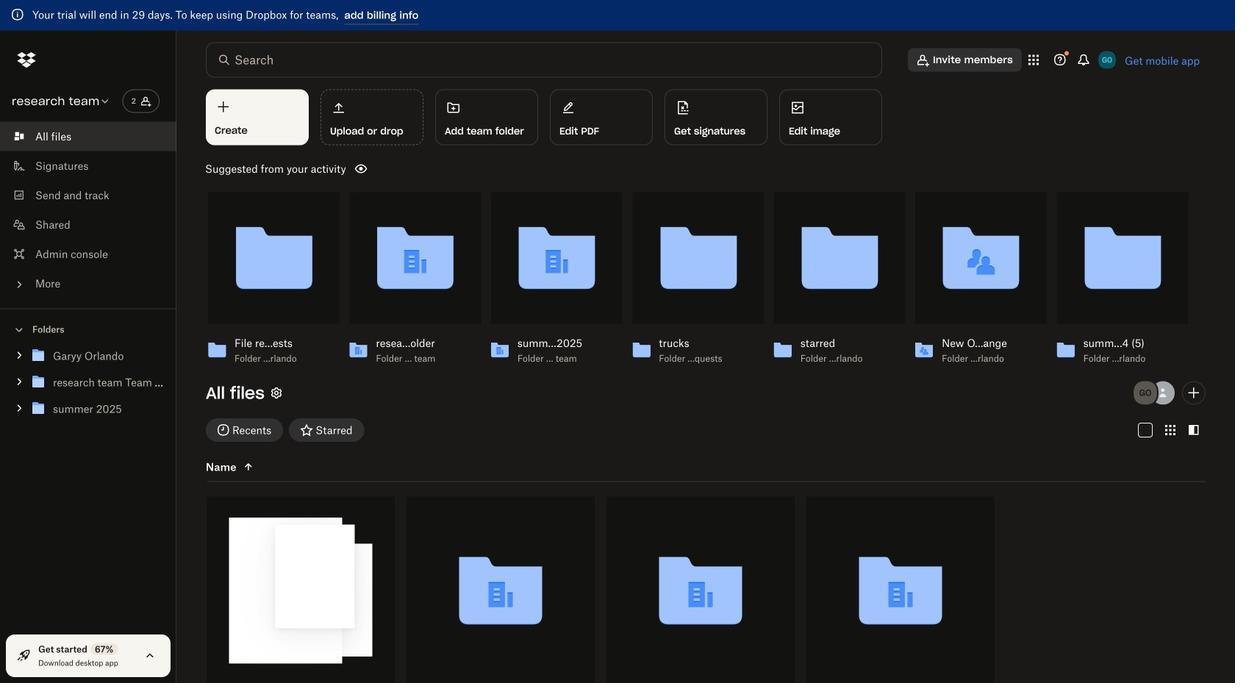 Task type: describe. For each thing, give the bounding box(es) containing it.
add team members image
[[1186, 384, 1204, 402]]

stonetiffany950@gmail.com image
[[1152, 381, 1176, 405]]

more image
[[12, 277, 26, 292]]

team shared folder, fall 2024 row
[[407, 497, 595, 683]]

team shared folder, summer 2025 row
[[807, 497, 995, 683]]

dropbox image
[[12, 45, 41, 75]]



Task type: vqa. For each thing, say whether or not it's contained in the screenshot.
list item
yes



Task type: locate. For each thing, give the bounding box(es) containing it.
Search in folder "Dropbox" text field
[[235, 51, 852, 69]]

list
[[0, 113, 177, 309]]

list item
[[0, 122, 177, 151]]

group
[[0, 340, 186, 433]]

alert
[[0, 0, 1236, 31]]

team shared folder, research team team folder row
[[607, 497, 795, 683]]

team member folder, garyy orlando row
[[207, 497, 395, 683]]

folder settings image
[[268, 384, 285, 402]]



